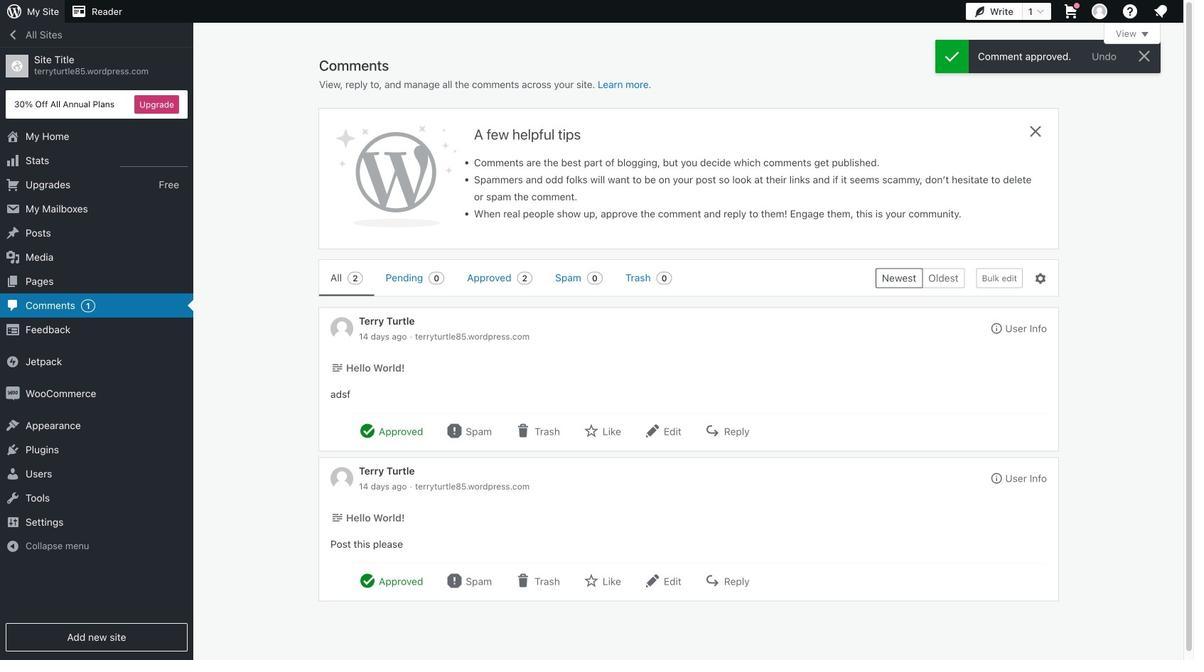 Task type: locate. For each thing, give the bounding box(es) containing it.
None radio
[[922, 268, 965, 288]]

1 vertical spatial img image
[[6, 387, 20, 401]]

dismiss image
[[1136, 48, 1153, 65]]

1 vertical spatial terry turtle image
[[331, 467, 353, 490]]

terry turtle image
[[331, 317, 353, 340], [331, 467, 353, 490]]

settings image
[[1034, 272, 1047, 285]]

menu
[[319, 260, 864, 296]]

1 img image from the top
[[6, 355, 20, 369]]

wordpress logo image
[[336, 126, 457, 227]]

main content
[[319, 23, 1161, 601]]

manage your notifications image
[[1152, 3, 1169, 20]]

None radio
[[876, 268, 922, 288]]

notice status
[[935, 40, 1161, 73]]

my shopping cart image
[[1063, 3, 1080, 20]]

img image
[[6, 355, 20, 369], [6, 387, 20, 401]]

option group
[[876, 268, 965, 288]]

0 vertical spatial terry turtle image
[[331, 317, 353, 340]]

0 vertical spatial img image
[[6, 355, 20, 369]]

my profile image
[[1092, 4, 1107, 19]]

1 terry turtle image from the top
[[331, 317, 353, 340]]



Task type: describe. For each thing, give the bounding box(es) containing it.
highest hourly views 0 image
[[120, 158, 188, 167]]

dismiss tips image
[[1027, 123, 1044, 140]]

closed image
[[1142, 32, 1149, 37]]

2 img image from the top
[[6, 387, 20, 401]]

help image
[[1122, 3, 1139, 20]]

2 terry turtle image from the top
[[331, 467, 353, 490]]



Task type: vqa. For each thing, say whether or not it's contained in the screenshot.
Apple in the bottom of the page
no



